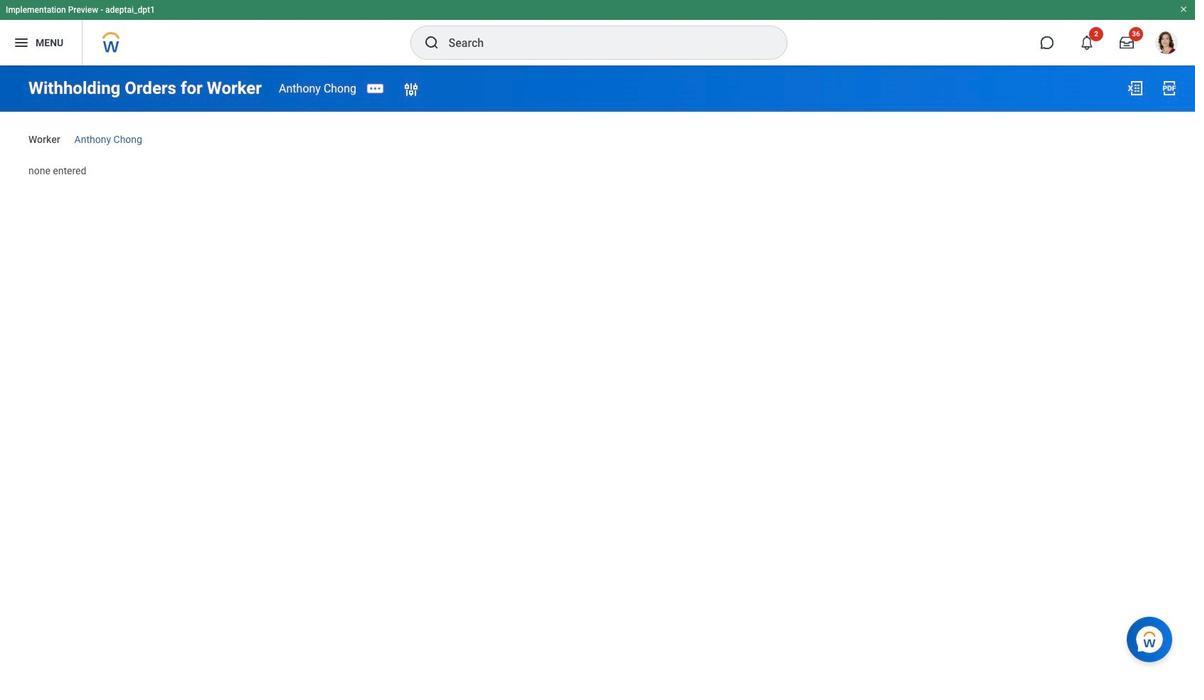 Task type: locate. For each thing, give the bounding box(es) containing it.
main content
[[0, 65, 1195, 190]]

view printable version (pdf) image
[[1161, 80, 1178, 97]]

search image
[[423, 34, 440, 51]]

Search Workday  search field
[[449, 27, 757, 58]]

justify image
[[13, 34, 30, 51]]

banner
[[0, 0, 1195, 65]]

notifications large image
[[1080, 36, 1094, 50]]



Task type: vqa. For each thing, say whether or not it's contained in the screenshot.
inbox large icon
yes



Task type: describe. For each thing, give the bounding box(es) containing it.
change selection image
[[403, 81, 420, 99]]

close environment banner image
[[1180, 5, 1188, 14]]

profile logan mcneil image
[[1155, 31, 1178, 57]]

inbox large image
[[1120, 36, 1134, 50]]

export to excel image
[[1127, 80, 1144, 97]]



